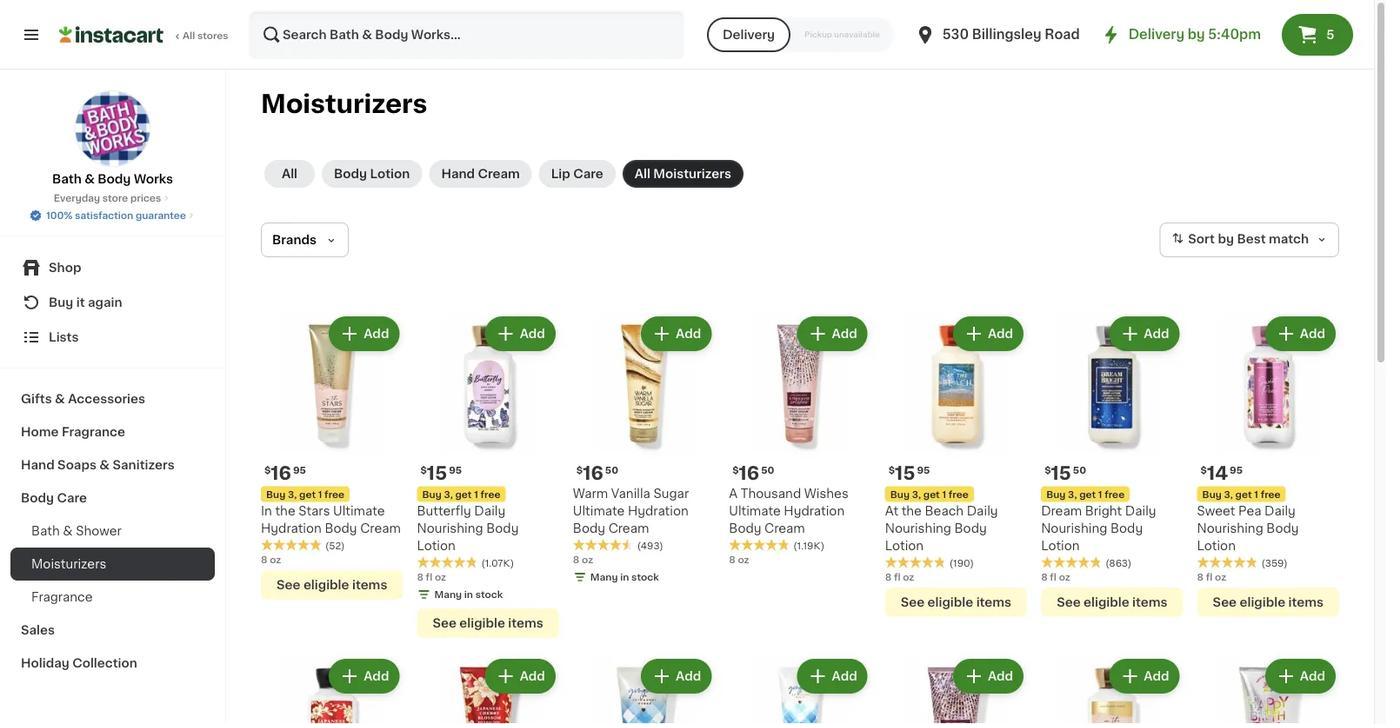 Task type: locate. For each thing, give the bounding box(es) containing it.
eligible for at the beach daily nourishing body lotion
[[928, 597, 974, 609]]

body inside a thousand wishes ultimate hydration body cream
[[729, 522, 762, 535]]

$ 16 50 up thousand
[[733, 464, 775, 483]]

15 for at
[[895, 464, 916, 483]]

buy 3, get 1 free up butterfly
[[422, 490, 501, 499]]

1 up beach
[[942, 490, 947, 499]]

care up bath & shower
[[57, 492, 87, 505]]

8
[[261, 555, 267, 565], [573, 555, 580, 565], [729, 555, 736, 565], [417, 573, 424, 582], [885, 573, 892, 582], [1041, 573, 1048, 582], [1198, 573, 1204, 582]]

8 for warm vanilla sugar ultimate hydration body cream
[[573, 555, 580, 565]]

satisfaction
[[75, 211, 133, 221]]

95 inside $ 16 95
[[293, 465, 306, 475]]

many down warm vanilla sugar ultimate hydration body cream
[[591, 573, 618, 582]]

2 8 oz from the left
[[573, 555, 593, 565]]

free up pea at bottom right
[[1261, 490, 1281, 499]]

(1.07k)
[[481, 559, 514, 568]]

cream for a thousand wishes ultimate hydration body cream
[[765, 522, 805, 535]]

product group
[[261, 313, 403, 600], [417, 313, 559, 638], [573, 313, 715, 588], [729, 313, 871, 567], [885, 313, 1027, 618], [1041, 313, 1184, 618], [1198, 313, 1340, 618], [261, 656, 403, 725], [417, 656, 559, 725], [573, 656, 715, 725], [729, 656, 871, 725], [885, 656, 1027, 725], [1041, 656, 1184, 725], [1198, 656, 1340, 725]]

8 fl oz
[[417, 573, 446, 582], [885, 573, 915, 582], [1041, 573, 1071, 582], [1198, 573, 1227, 582]]

8 oz down a
[[729, 555, 750, 565]]

see eligible items for sweet pea daily nourishing body lotion
[[1213, 597, 1324, 609]]

hand cream link
[[429, 160, 532, 188]]

items for butterfly daily nourishing body lotion
[[508, 618, 544, 630]]

0 horizontal spatial 16
[[271, 464, 291, 483]]

see eligible items button for sweet pea daily nourishing body lotion
[[1198, 588, 1340, 618]]

1 the from the left
[[275, 505, 296, 517]]

2 3, from the left
[[444, 490, 453, 499]]

$ inside $ 16 95
[[264, 465, 271, 475]]

0 vertical spatial by
[[1188, 28, 1205, 41]]

items
[[352, 579, 387, 591], [977, 597, 1012, 609], [1133, 597, 1168, 609], [1289, 597, 1324, 609], [508, 618, 544, 630]]

cream for warm vanilla sugar ultimate hydration body cream
[[609, 522, 649, 535]]

ultimate
[[333, 505, 385, 517], [573, 505, 625, 517], [729, 505, 781, 517]]

15 up at on the right bottom
[[895, 464, 916, 483]]

$ for at
[[889, 465, 895, 475]]

0 horizontal spatial $ 16 50
[[577, 464, 619, 483]]

Best match Sort by field
[[1160, 223, 1340, 257]]

add button
[[331, 318, 398, 350], [487, 318, 554, 350], [643, 318, 710, 350], [799, 318, 866, 350], [955, 318, 1022, 350], [1111, 318, 1178, 350], [1267, 318, 1334, 350], [331, 661, 398, 692], [487, 661, 554, 692], [643, 661, 710, 692], [799, 661, 866, 692], [955, 661, 1022, 692], [1111, 661, 1178, 692], [1267, 661, 1334, 692]]

3 8 fl oz from the left
[[1041, 573, 1071, 582]]

free for dream bright daily nourishing body lotion
[[1105, 490, 1125, 499]]

1 horizontal spatial $ 15 95
[[889, 464, 930, 483]]

add button inside product group
[[1267, 318, 1334, 350]]

many in stock down (493) in the bottom left of the page
[[591, 573, 659, 582]]

& for shower
[[63, 525, 73, 538]]

body down beach
[[955, 522, 987, 535]]

95 up stars
[[293, 465, 306, 475]]

the right at on the right bottom
[[902, 505, 922, 517]]

★★★★★
[[261, 539, 322, 551], [261, 539, 322, 551], [573, 539, 634, 551], [573, 539, 634, 551], [729, 539, 790, 551], [729, 539, 790, 551], [417, 556, 478, 569], [417, 556, 478, 569], [885, 556, 946, 569], [885, 556, 946, 569], [1041, 556, 1102, 569], [1041, 556, 1102, 569], [1198, 556, 1258, 569], [1198, 556, 1258, 569]]

$ 15 95
[[421, 464, 462, 483], [889, 464, 930, 483]]

4 daily from the left
[[1265, 505, 1296, 517]]

many for 16
[[591, 573, 618, 582]]

oz down a thousand wishes ultimate hydration body cream
[[738, 555, 750, 565]]

95 up beach
[[917, 465, 930, 475]]

all inside all 'link'
[[282, 168, 298, 180]]

body
[[334, 168, 367, 180], [98, 173, 131, 185], [21, 492, 54, 505], [325, 522, 357, 534], [486, 522, 519, 535], [573, 522, 606, 535], [729, 522, 762, 535], [955, 522, 987, 535], [1111, 522, 1143, 535], [1267, 522, 1299, 535]]

buy for in the stars ultimate hydration body cream
[[266, 490, 286, 499]]

1 nourishing from the left
[[417, 522, 483, 535]]

$ for butterfly
[[421, 465, 427, 475]]

8 for a thousand wishes ultimate hydration body cream
[[729, 555, 736, 565]]

many in stock
[[591, 573, 659, 582], [434, 590, 503, 600]]

1 horizontal spatial care
[[573, 168, 604, 180]]

2 vertical spatial moisturizers
[[31, 558, 106, 571]]

3 buy 3, get 1 free from the left
[[891, 490, 969, 499]]

100% satisfaction guarantee button
[[29, 205, 197, 223]]

4 1 from the left
[[1099, 490, 1103, 499]]

3 free from the left
[[949, 490, 969, 499]]

billingsley
[[972, 28, 1042, 41]]

cream inside warm vanilla sugar ultimate hydration body cream
[[609, 522, 649, 535]]

1 vertical spatial in
[[464, 590, 473, 600]]

cream inside in the stars ultimate hydration body cream
[[360, 522, 401, 534]]

0 horizontal spatial 8 oz
[[261, 555, 281, 565]]

16 for buy
[[271, 464, 291, 483]]

buy 3, get 1 free up stars
[[266, 490, 345, 499]]

4 fl from the left
[[1206, 573, 1213, 582]]

1 50 from the left
[[605, 465, 619, 475]]

1 horizontal spatial ultimate
[[573, 505, 625, 517]]

$ 16 50
[[577, 464, 619, 483], [733, 464, 775, 483]]

2 get from the left
[[455, 490, 472, 499]]

4 3, from the left
[[1068, 490, 1077, 499]]

body down a
[[729, 522, 762, 535]]

body up store
[[98, 173, 131, 185]]

accessories
[[68, 393, 145, 405]]

$ 16 50 for vanilla
[[577, 464, 619, 483]]

1 $ 16 50 from the left
[[577, 464, 619, 483]]

nourishing inside butterfly daily nourishing body lotion
[[417, 522, 483, 535]]

0 vertical spatial hand
[[441, 168, 475, 180]]

8 inside product group
[[1198, 573, 1204, 582]]

$ 14 95
[[1201, 464, 1243, 483]]

bath up everyday
[[52, 173, 82, 185]]

50 inside $ 15 50
[[1073, 465, 1087, 475]]

0 horizontal spatial many in stock
[[434, 590, 503, 600]]

in for 16
[[620, 573, 629, 582]]

bath
[[52, 173, 82, 185], [31, 525, 60, 538]]

get for sweet
[[1236, 490, 1252, 499]]

nourishing down butterfly
[[417, 522, 483, 535]]

nourishing inside 'sweet pea daily nourishing body lotion'
[[1198, 522, 1264, 535]]

everyday store prices
[[54, 194, 161, 203]]

8 fl oz down 'sweet pea daily nourishing body lotion'
[[1198, 573, 1227, 582]]

1 up stars
[[318, 490, 322, 499]]

3, up sweet
[[1224, 490, 1233, 499]]

2 1 from the left
[[474, 490, 478, 499]]

0 horizontal spatial ultimate
[[333, 505, 385, 517]]

fl inside product group
[[1206, 573, 1213, 582]]

1 horizontal spatial 15
[[895, 464, 916, 483]]

all inside all stores link
[[183, 31, 195, 40]]

50
[[605, 465, 619, 475], [761, 465, 775, 475], [1073, 465, 1087, 475]]

5 $ from the left
[[889, 465, 895, 475]]

1 vertical spatial moisturizers
[[654, 168, 732, 180]]

stock
[[632, 573, 659, 582], [476, 590, 503, 600]]

2 horizontal spatial hydration
[[784, 505, 845, 517]]

body lotion
[[334, 168, 410, 180]]

all inside all moisturizers link
[[635, 168, 651, 180]]

the for 15
[[902, 505, 922, 517]]

1 horizontal spatial many in stock
[[591, 573, 659, 582]]

3, inside product group
[[1224, 490, 1233, 499]]

buy 3, get 1 free up bright
[[1047, 490, 1125, 499]]

hand inside hand soaps & sanitizers link
[[21, 459, 55, 471]]

2 daily from the left
[[967, 505, 998, 517]]

50 up thousand
[[761, 465, 775, 475]]

buy 3, get 1 free up pea at bottom right
[[1203, 490, 1281, 499]]

1 1 from the left
[[318, 490, 322, 499]]

ultimate inside warm vanilla sugar ultimate hydration body cream
[[573, 505, 625, 517]]

stock down the (1.07k) on the bottom left of page
[[476, 590, 503, 600]]

delivery inside delivery by 5:40pm link
[[1129, 28, 1185, 41]]

ultimate down warm
[[573, 505, 625, 517]]

hydration for wishes
[[784, 505, 845, 517]]

0 vertical spatial bath
[[52, 173, 82, 185]]

many in stock for buy 3, get 1 free
[[434, 590, 503, 600]]

0 vertical spatial many in stock
[[591, 573, 659, 582]]

delivery inside delivery "button"
[[723, 29, 775, 41]]

bath & body works link
[[52, 90, 173, 188]]

1 for sweet
[[1255, 490, 1259, 499]]

body down warm
[[573, 522, 606, 535]]

95
[[293, 465, 306, 475], [449, 465, 462, 475], [917, 465, 930, 475], [1230, 465, 1243, 475]]

1 horizontal spatial $ 16 50
[[733, 464, 775, 483]]

eligible down the (863) on the bottom of the page
[[1084, 597, 1130, 609]]

1 horizontal spatial 50
[[761, 465, 775, 475]]

1 vertical spatial hand
[[21, 459, 55, 471]]

lotion inside dream bright daily nourishing body lotion
[[1041, 540, 1080, 552]]

daily right beach
[[967, 505, 998, 517]]

4 $ from the left
[[733, 465, 739, 475]]

items inside product group
[[1289, 597, 1324, 609]]

1 vertical spatial bath
[[31, 525, 60, 538]]

3 16 from the left
[[739, 464, 760, 483]]

the inside in the stars ultimate hydration body cream
[[275, 505, 296, 517]]

ultimate inside in the stars ultimate hydration body cream
[[333, 505, 385, 517]]

0 vertical spatial in
[[620, 573, 629, 582]]

eligible
[[304, 579, 349, 591], [928, 597, 974, 609], [1084, 597, 1130, 609], [1240, 597, 1286, 609], [460, 618, 505, 630]]

in
[[620, 573, 629, 582], [464, 590, 473, 600]]

5 get from the left
[[1236, 490, 1252, 499]]

1 get from the left
[[299, 490, 316, 499]]

see eligible items button down (52)
[[261, 571, 403, 600]]

hand for hand soaps & sanitizers
[[21, 459, 55, 471]]

7 $ from the left
[[1201, 465, 1207, 475]]

0 vertical spatial stock
[[632, 573, 659, 582]]

2 $ 15 95 from the left
[[889, 464, 930, 483]]

daily inside butterfly daily nourishing body lotion
[[474, 505, 506, 517]]

2 15 from the left
[[895, 464, 916, 483]]

2 horizontal spatial 50
[[1073, 465, 1087, 475]]

brands
[[272, 234, 317, 246]]

0 vertical spatial care
[[573, 168, 604, 180]]

8 for at the beach daily nourishing body lotion
[[885, 573, 892, 582]]

hand
[[441, 168, 475, 180], [21, 459, 55, 471]]

1 horizontal spatial by
[[1218, 233, 1234, 245]]

fl down 'sweet pea daily nourishing body lotion'
[[1206, 573, 1213, 582]]

8 oz for warm vanilla sugar ultimate hydration body cream
[[573, 555, 593, 565]]

0 horizontal spatial stock
[[476, 590, 503, 600]]

get for butterfly
[[455, 490, 472, 499]]

0 horizontal spatial all
[[183, 31, 195, 40]]

by left 5:40pm
[[1188, 28, 1205, 41]]

sales
[[21, 625, 55, 637]]

see eligible items button down the (1.07k) on the bottom left of page
[[417, 609, 559, 638]]

1 horizontal spatial hydration
[[628, 505, 689, 517]]

95 right 14
[[1230, 465, 1243, 475]]

$ inside $ 15 50
[[1045, 465, 1051, 475]]

free up beach
[[949, 490, 969, 499]]

hand inside the hand cream link
[[441, 168, 475, 180]]

$ 15 95 up butterfly
[[421, 464, 462, 483]]

4 95 from the left
[[1230, 465, 1243, 475]]

$ 16 50 for thousand
[[733, 464, 775, 483]]

1 up pea at bottom right
[[1255, 490, 1259, 499]]

1 inside product group
[[1255, 490, 1259, 499]]

vanilla
[[611, 488, 651, 500]]

3 fl from the left
[[1050, 573, 1057, 582]]

3,
[[288, 490, 297, 499], [444, 490, 453, 499], [912, 490, 921, 499], [1068, 490, 1077, 499], [1224, 490, 1233, 499]]

0 horizontal spatial 50
[[605, 465, 619, 475]]

items for sweet pea daily nourishing body lotion
[[1289, 597, 1324, 609]]

16 up in on the left bottom of page
[[271, 464, 291, 483]]

5 3, from the left
[[1224, 490, 1233, 499]]

by for sort
[[1218, 233, 1234, 245]]

buy 3, get 1 free up beach
[[891, 490, 969, 499]]

2 16 from the left
[[583, 464, 604, 483]]

see
[[277, 579, 301, 591], [901, 597, 925, 609], [1057, 597, 1081, 609], [1213, 597, 1237, 609], [433, 618, 457, 630]]

1 daily from the left
[[474, 505, 506, 517]]

see eligible items button for at the beach daily nourishing body lotion
[[885, 588, 1027, 618]]

8 down sweet
[[1198, 573, 1204, 582]]

6 $ from the left
[[1045, 465, 1051, 475]]

0 horizontal spatial 15
[[427, 464, 447, 483]]

8 down at on the right bottom
[[885, 573, 892, 582]]

1 horizontal spatial all
[[282, 168, 298, 180]]

get for in
[[299, 490, 316, 499]]

body inside in the stars ultimate hydration body cream
[[325, 522, 357, 534]]

5:40pm
[[1209, 28, 1261, 41]]

0 vertical spatial many
[[591, 573, 618, 582]]

items for in the stars ultimate hydration body cream
[[352, 579, 387, 591]]

8 down in on the left bottom of page
[[261, 555, 267, 565]]

8 fl oz down the at the beach daily nourishing body lotion
[[885, 573, 915, 582]]

buy up sweet
[[1203, 490, 1222, 499]]

Search field
[[251, 12, 683, 57]]

16 for a
[[739, 464, 760, 483]]

ultimate for a thousand wishes ultimate hydration body cream
[[729, 505, 781, 517]]

care
[[573, 168, 604, 180], [57, 492, 87, 505]]

8 oz
[[261, 555, 281, 565], [573, 555, 593, 565], [729, 555, 750, 565]]

eligible for in the stars ultimate hydration body cream
[[304, 579, 349, 591]]

buy inside product group
[[1203, 490, 1222, 499]]

3 daily from the left
[[1125, 505, 1157, 517]]

cream
[[478, 168, 520, 180], [360, 522, 401, 534], [609, 522, 649, 535], [765, 522, 805, 535]]

sugar
[[654, 488, 689, 500]]

bath down body care
[[31, 525, 60, 538]]

0 horizontal spatial hydration
[[261, 522, 322, 534]]

4 nourishing from the left
[[1198, 522, 1264, 535]]

ultimate down thousand
[[729, 505, 781, 517]]

$ for sweet
[[1201, 465, 1207, 475]]

see eligible items down the (863) on the bottom of the page
[[1057, 597, 1168, 609]]

5 free from the left
[[1261, 490, 1281, 499]]

2 $ 16 50 from the left
[[733, 464, 775, 483]]

1 for at
[[942, 490, 947, 499]]

get for dream
[[1080, 490, 1096, 499]]

home fragrance link
[[10, 416, 215, 449]]

1 horizontal spatial hand
[[441, 168, 475, 180]]

free up in the stars ultimate hydration body cream
[[325, 490, 345, 499]]

1 3, from the left
[[288, 490, 297, 499]]

8 for butterfly daily nourishing body lotion
[[417, 573, 424, 582]]

by inside field
[[1218, 233, 1234, 245]]

get up butterfly
[[455, 490, 472, 499]]

bath for bath & body works
[[52, 173, 82, 185]]

50 up 'dream'
[[1073, 465, 1087, 475]]

0 horizontal spatial delivery
[[723, 29, 775, 41]]

8 fl oz for at the beach daily nourishing body lotion
[[885, 573, 915, 582]]

gifts & accessories link
[[10, 383, 215, 416]]

2 8 fl oz from the left
[[885, 573, 915, 582]]

530 billingsley road
[[943, 28, 1080, 41]]

$ for in
[[264, 465, 271, 475]]

see for in the stars ultimate hydration body cream
[[277, 579, 301, 591]]

4 buy 3, get 1 free from the left
[[1047, 490, 1125, 499]]

2 50 from the left
[[761, 465, 775, 475]]

2 buy 3, get 1 free from the left
[[422, 490, 501, 499]]

3 50 from the left
[[1073, 465, 1087, 475]]

body inside butterfly daily nourishing body lotion
[[486, 522, 519, 535]]

see eligible items
[[277, 579, 387, 591], [901, 597, 1012, 609], [1057, 597, 1168, 609], [1213, 597, 1324, 609], [433, 618, 544, 630]]

3, for in
[[288, 490, 297, 499]]

1 up butterfly daily nourishing body lotion
[[474, 490, 478, 499]]

warm
[[573, 488, 608, 500]]

see eligible items button down (359)
[[1198, 588, 1340, 618]]

1 15 from the left
[[427, 464, 447, 483]]

0 vertical spatial fragrance
[[62, 426, 125, 438]]

see eligible items down the (1.07k) on the bottom left of page
[[433, 618, 544, 630]]

buy left it on the top left of the page
[[49, 297, 73, 309]]

8 oz down in on the left bottom of page
[[261, 555, 281, 565]]

1 vertical spatial many
[[434, 590, 462, 600]]

95 inside $ 14 95
[[1230, 465, 1243, 475]]

1 for in
[[318, 490, 322, 499]]

all right lip care
[[635, 168, 651, 180]]

again
[[88, 297, 122, 309]]

0 horizontal spatial $ 15 95
[[421, 464, 462, 483]]

a thousand wishes ultimate hydration body cream
[[729, 488, 849, 535]]

4 free from the left
[[1105, 490, 1125, 499]]

1 vertical spatial many in stock
[[434, 590, 503, 600]]

1 fl from the left
[[426, 573, 433, 582]]

nourishing inside the at the beach daily nourishing body lotion
[[885, 522, 952, 535]]

16
[[271, 464, 291, 483], [583, 464, 604, 483], [739, 464, 760, 483]]

hydration inside warm vanilla sugar ultimate hydration body cream
[[628, 505, 689, 517]]

3 1 from the left
[[942, 490, 947, 499]]

lotion inside butterfly daily nourishing body lotion
[[417, 540, 456, 552]]

1 8 fl oz from the left
[[417, 573, 446, 582]]

1 ultimate from the left
[[333, 505, 385, 517]]

buy 3, get 1 free for butterfly
[[422, 490, 501, 499]]

1 horizontal spatial delivery
[[1129, 28, 1185, 41]]

stock down (493) in the bottom left of the page
[[632, 573, 659, 582]]

eligible down (359)
[[1240, 597, 1286, 609]]

3 8 oz from the left
[[729, 555, 750, 565]]

95 for sweet
[[1230, 465, 1243, 475]]

5 buy 3, get 1 free from the left
[[1203, 490, 1281, 499]]

see eligible items button for dream bright daily nourishing body lotion
[[1041, 588, 1184, 618]]

0 horizontal spatial care
[[57, 492, 87, 505]]

fragrance
[[62, 426, 125, 438], [31, 592, 93, 604]]

get up pea at bottom right
[[1236, 490, 1252, 499]]

1 free from the left
[[325, 490, 345, 499]]

15 up 'dream'
[[1051, 464, 1072, 483]]

$
[[264, 465, 271, 475], [421, 465, 427, 475], [577, 465, 583, 475], [733, 465, 739, 475], [889, 465, 895, 475], [1045, 465, 1051, 475], [1201, 465, 1207, 475]]

8 down a
[[729, 555, 736, 565]]

service type group
[[707, 17, 894, 52]]

8 oz down warm
[[573, 555, 593, 565]]

in the stars ultimate hydration body cream
[[261, 505, 401, 534]]

the right in on the left bottom of page
[[275, 505, 296, 517]]

$ up a
[[733, 465, 739, 475]]

get up bright
[[1080, 490, 1096, 499]]

2 ultimate from the left
[[573, 505, 625, 517]]

8 for sweet pea daily nourishing body lotion
[[1198, 573, 1204, 582]]

1 vertical spatial stock
[[476, 590, 503, 600]]

hydration inside a thousand wishes ultimate hydration body cream
[[784, 505, 845, 517]]

butterfly daily nourishing body lotion
[[417, 505, 519, 552]]

eligible down (190)
[[928, 597, 974, 609]]

1 16 from the left
[[271, 464, 291, 483]]

None search field
[[249, 10, 685, 59]]

see for butterfly daily nourishing body lotion
[[433, 618, 457, 630]]

the inside the at the beach daily nourishing body lotion
[[902, 505, 922, 517]]

3, down $ 16 95
[[288, 490, 297, 499]]

bright
[[1085, 505, 1122, 517]]

care right lip
[[573, 168, 604, 180]]

see eligible items for dream bright daily nourishing body lotion
[[1057, 597, 1168, 609]]

& up everyday
[[85, 173, 95, 185]]

cream inside a thousand wishes ultimate hydration body cream
[[765, 522, 805, 535]]

& left shower
[[63, 525, 73, 538]]

hydration down stars
[[261, 522, 322, 534]]

2 horizontal spatial all
[[635, 168, 651, 180]]

1 horizontal spatial 8 oz
[[573, 555, 593, 565]]

3 95 from the left
[[917, 465, 930, 475]]

1 95 from the left
[[293, 465, 306, 475]]

buy it again link
[[10, 285, 215, 320]]

daily right bright
[[1125, 505, 1157, 517]]

sanitizers
[[113, 459, 175, 471]]

2 the from the left
[[902, 505, 922, 517]]

1 horizontal spatial in
[[620, 573, 629, 582]]

16 up warm
[[583, 464, 604, 483]]

0 vertical spatial moisturizers
[[261, 92, 428, 117]]

3, for sweet
[[1224, 490, 1233, 499]]

8 oz for a thousand wishes ultimate hydration body cream
[[729, 555, 750, 565]]

1 vertical spatial by
[[1218, 233, 1234, 245]]

$ up warm
[[577, 465, 583, 475]]

see for at the beach daily nourishing body lotion
[[901, 597, 925, 609]]

free
[[325, 490, 345, 499], [481, 490, 501, 499], [949, 490, 969, 499], [1105, 490, 1125, 499], [1261, 490, 1281, 499]]

0 horizontal spatial hand
[[21, 459, 55, 471]]

fragrance up sales
[[31, 592, 93, 604]]

5 1 from the left
[[1255, 490, 1259, 499]]

$ up at on the right bottom
[[889, 465, 895, 475]]

daily right pea at bottom right
[[1265, 505, 1296, 517]]

fl down butterfly daily nourishing body lotion
[[426, 573, 433, 582]]

1 $ from the left
[[264, 465, 271, 475]]

buy up in on the left bottom of page
[[266, 490, 286, 499]]

0 horizontal spatial in
[[464, 590, 473, 600]]

all for all
[[282, 168, 298, 180]]

daily inside 'sweet pea daily nourishing body lotion'
[[1265, 505, 1296, 517]]

see eligible items for butterfly daily nourishing body lotion
[[433, 618, 544, 630]]

2 fl from the left
[[894, 573, 901, 582]]

eligible down the (1.07k) on the bottom left of page
[[460, 618, 505, 630]]

delivery for delivery by 5:40pm
[[1129, 28, 1185, 41]]

2 horizontal spatial moisturizers
[[654, 168, 732, 180]]

1 $ 15 95 from the left
[[421, 464, 462, 483]]

fl down the at the beach daily nourishing body lotion
[[894, 573, 901, 582]]

4 get from the left
[[1080, 490, 1096, 499]]

body up (359)
[[1267, 522, 1299, 535]]

1 buy 3, get 1 free from the left
[[266, 490, 345, 499]]

daily inside the at the beach daily nourishing body lotion
[[967, 505, 998, 517]]

3 3, from the left
[[912, 490, 921, 499]]

buy 3, get 1 free
[[266, 490, 345, 499], [422, 490, 501, 499], [891, 490, 969, 499], [1047, 490, 1125, 499], [1203, 490, 1281, 499]]

fl down dream bright daily nourishing body lotion
[[1050, 573, 1057, 582]]

body right all 'link'
[[334, 168, 367, 180]]

3 ultimate from the left
[[729, 505, 781, 517]]

lip
[[551, 168, 571, 180]]

8 fl oz down dream bright daily nourishing body lotion
[[1041, 573, 1071, 582]]

buy up butterfly
[[422, 490, 442, 499]]

match
[[1269, 233, 1309, 245]]

1 8 oz from the left
[[261, 555, 281, 565]]

fl for dream bright daily nourishing body lotion
[[1050, 573, 1057, 582]]

1 horizontal spatial stock
[[632, 573, 659, 582]]

many for buy 3, get 1 free
[[434, 590, 462, 600]]

50 up vanilla
[[605, 465, 619, 475]]

&
[[85, 173, 95, 185], [55, 393, 65, 405], [99, 459, 110, 471], [63, 525, 73, 538]]

2 horizontal spatial 16
[[739, 464, 760, 483]]

3 nourishing from the left
[[1041, 522, 1108, 535]]

2 free from the left
[[481, 490, 501, 499]]

get inside product group
[[1236, 490, 1252, 499]]

delivery
[[1129, 28, 1185, 41], [723, 29, 775, 41]]

1 horizontal spatial 16
[[583, 464, 604, 483]]

body inside 'sweet pea daily nourishing body lotion'
[[1267, 522, 1299, 535]]

1 vertical spatial care
[[57, 492, 87, 505]]

3, for dream
[[1068, 490, 1077, 499]]

(493)
[[638, 541, 663, 551]]

all left stores
[[183, 31, 195, 40]]

see eligible items for in the stars ultimate hydration body cream
[[277, 579, 387, 591]]

2 $ from the left
[[421, 465, 427, 475]]

guarantee
[[136, 211, 186, 221]]

in down warm vanilla sugar ultimate hydration body cream
[[620, 573, 629, 582]]

2 horizontal spatial ultimate
[[729, 505, 781, 517]]

3, up the at the beach daily nourishing body lotion
[[912, 490, 921, 499]]

body up (52)
[[325, 522, 357, 534]]

1 for butterfly
[[474, 490, 478, 499]]

(863)
[[1106, 559, 1132, 568]]

the
[[275, 505, 296, 517], [902, 505, 922, 517]]

3 get from the left
[[924, 490, 940, 499]]

items for dream bright daily nourishing body lotion
[[1133, 597, 1168, 609]]

nourishing down beach
[[885, 522, 952, 535]]

2 nourishing from the left
[[885, 522, 952, 535]]

nourishing
[[417, 522, 483, 535], [885, 522, 952, 535], [1041, 522, 1108, 535], [1198, 522, 1264, 535]]

8 down butterfly daily nourishing body lotion
[[417, 573, 424, 582]]

2 horizontal spatial 8 oz
[[729, 555, 750, 565]]

hydration inside in the stars ultimate hydration body cream
[[261, 522, 322, 534]]

1 horizontal spatial moisturizers
[[261, 92, 428, 117]]

see eligible items button for in the stars ultimate hydration body cream
[[261, 571, 403, 600]]

8 down 'dream'
[[1041, 573, 1048, 582]]

ultimate inside a thousand wishes ultimate hydration body cream
[[729, 505, 781, 517]]

4 8 fl oz from the left
[[1198, 573, 1227, 582]]

$ inside $ 14 95
[[1201, 465, 1207, 475]]

2 95 from the left
[[449, 465, 462, 475]]

0 horizontal spatial many
[[434, 590, 462, 600]]

see inside product group
[[1213, 597, 1237, 609]]

0 horizontal spatial by
[[1188, 28, 1205, 41]]

0 horizontal spatial the
[[275, 505, 296, 517]]

1 horizontal spatial many
[[591, 573, 618, 582]]

3 15 from the left
[[1051, 464, 1072, 483]]

1 horizontal spatial the
[[902, 505, 922, 517]]

$ 15 50
[[1045, 464, 1087, 483]]

instacart logo image
[[59, 24, 164, 45]]

$ 15 95 up at on the right bottom
[[889, 464, 930, 483]]

by
[[1188, 28, 1205, 41], [1218, 233, 1234, 245]]

2 horizontal spatial 15
[[1051, 464, 1072, 483]]

sweet pea daily nourishing body lotion
[[1198, 505, 1299, 552]]

all for all stores
[[183, 31, 195, 40]]



Task type: describe. For each thing, give the bounding box(es) containing it.
8 for in the stars ultimate hydration body cream
[[261, 555, 267, 565]]

bath & body works
[[52, 173, 173, 185]]

all stores link
[[59, 10, 230, 59]]

daily inside dream bright daily nourishing body lotion
[[1125, 505, 1157, 517]]

holiday collection link
[[10, 647, 215, 680]]

5 button
[[1282, 14, 1354, 56]]

bath & body works logo image
[[74, 90, 151, 167]]

dream
[[1041, 505, 1082, 517]]

8 fl oz for dream bright daily nourishing body lotion
[[1041, 573, 1071, 582]]

delivery button
[[707, 17, 791, 52]]

all moisturizers
[[635, 168, 732, 180]]

store
[[102, 194, 128, 203]]

thousand
[[741, 488, 801, 500]]

$ 15 95 for at
[[889, 464, 930, 483]]

buy 3, get 1 free for dream
[[1047, 490, 1125, 499]]

body inside dream bright daily nourishing body lotion
[[1111, 522, 1143, 535]]

(1.19k)
[[794, 541, 825, 551]]

50 for 3,
[[1073, 465, 1087, 475]]

ultimate for in the stars ultimate hydration body cream
[[333, 505, 385, 517]]

& for body
[[85, 173, 95, 185]]

care for body care
[[57, 492, 87, 505]]

see eligible items button for butterfly daily nourishing body lotion
[[417, 609, 559, 638]]

buy 3, get 1 free for in
[[266, 490, 345, 499]]

body inside warm vanilla sugar ultimate hydration body cream
[[573, 522, 606, 535]]

items for at the beach daily nourishing body lotion
[[977, 597, 1012, 609]]

pea
[[1239, 505, 1262, 517]]

16 for warm
[[583, 464, 604, 483]]

stores
[[197, 31, 228, 40]]

holiday
[[21, 658, 69, 670]]

oz down the at the beach daily nourishing body lotion
[[903, 573, 915, 582]]

(190)
[[950, 559, 974, 568]]

gifts & accessories
[[21, 393, 145, 405]]

100% satisfaction guarantee
[[46, 211, 186, 221]]

a
[[729, 488, 738, 500]]

it
[[76, 297, 85, 309]]

at the beach daily nourishing body lotion
[[885, 505, 998, 552]]

buy 3, get 1 free for at
[[891, 490, 969, 499]]

oz down in on the left bottom of page
[[270, 555, 281, 565]]

all moisturizers link
[[623, 160, 744, 188]]

product group containing 14
[[1198, 313, 1340, 618]]

delivery by 5:40pm link
[[1101, 24, 1261, 45]]

body up bath & shower
[[21, 492, 54, 505]]

home
[[21, 426, 59, 438]]

bath for bath & shower
[[31, 525, 60, 538]]

shop
[[49, 262, 81, 274]]

by for delivery
[[1188, 28, 1205, 41]]

fl for sweet pea daily nourishing body lotion
[[1206, 573, 1213, 582]]

soaps
[[57, 459, 97, 471]]

oz down warm vanilla sugar ultimate hydration body cream
[[582, 555, 593, 565]]

0 horizontal spatial moisturizers
[[31, 558, 106, 571]]

$ 15 95 for butterfly
[[421, 464, 462, 483]]

sort by
[[1189, 233, 1234, 245]]

free for butterfly daily nourishing body lotion
[[481, 490, 501, 499]]

95 for in
[[293, 465, 306, 475]]

see for sweet pea daily nourishing body lotion
[[1213, 597, 1237, 609]]

buy for at the beach daily nourishing body lotion
[[891, 490, 910, 499]]

95 for butterfly
[[449, 465, 462, 475]]

butterfly
[[417, 505, 471, 517]]

the for 16
[[275, 505, 296, 517]]

hydration for sugar
[[628, 505, 689, 517]]

care for lip care
[[573, 168, 604, 180]]

15 for dream
[[1051, 464, 1072, 483]]

(359)
[[1262, 559, 1288, 568]]

ultimate for warm vanilla sugar ultimate hydration body cream
[[573, 505, 625, 517]]

brands button
[[261, 223, 349, 257]]

holiday collection
[[21, 658, 137, 670]]

all stores
[[183, 31, 228, 40]]

lotion inside 'sweet pea daily nourishing body lotion'
[[1198, 540, 1236, 552]]

dream bright daily nourishing body lotion
[[1041, 505, 1157, 552]]

lotion inside the at the beach daily nourishing body lotion
[[885, 540, 924, 552]]

moisturizers link
[[10, 548, 215, 581]]

lip care
[[551, 168, 604, 180]]

best match
[[1237, 233, 1309, 245]]

lip care link
[[539, 160, 616, 188]]

collection
[[72, 658, 137, 670]]

works
[[134, 173, 173, 185]]

hand for hand cream
[[441, 168, 475, 180]]

buy for sweet pea daily nourishing body lotion
[[1203, 490, 1222, 499]]

many in stock for 16
[[591, 573, 659, 582]]

free for in the stars ultimate hydration body cream
[[325, 490, 345, 499]]

15 for butterfly
[[427, 464, 447, 483]]

eligible for sweet pea daily nourishing body lotion
[[1240, 597, 1286, 609]]

14
[[1207, 464, 1228, 483]]

oz down dream bright daily nourishing body lotion
[[1059, 573, 1071, 582]]

8 fl oz for butterfly daily nourishing body lotion
[[417, 573, 446, 582]]

body inside the at the beach daily nourishing body lotion
[[955, 522, 987, 535]]

sort
[[1189, 233, 1215, 245]]

buy it again
[[49, 297, 122, 309]]

530
[[943, 28, 969, 41]]

body care
[[21, 492, 87, 505]]

bath & shower link
[[10, 515, 215, 548]]

3 $ from the left
[[577, 465, 583, 475]]

1 for dream
[[1099, 490, 1103, 499]]

body lotion link
[[322, 160, 422, 188]]

eligible for dream bright daily nourishing body lotion
[[1084, 597, 1130, 609]]

home fragrance
[[21, 426, 125, 438]]

buy 3, get 1 free for sweet
[[1203, 490, 1281, 499]]

$ for dream
[[1045, 465, 1051, 475]]

oz down butterfly daily nourishing body lotion
[[435, 573, 446, 582]]

in
[[261, 505, 272, 517]]

50 for vanilla
[[605, 465, 619, 475]]

100%
[[46, 211, 73, 221]]

530 billingsley road button
[[915, 10, 1080, 59]]

oz inside product group
[[1215, 573, 1227, 582]]

hand soaps & sanitizers link
[[10, 449, 215, 482]]

shower
[[76, 525, 122, 538]]

body care link
[[10, 482, 215, 515]]

prices
[[130, 194, 161, 203]]

road
[[1045, 28, 1080, 41]]

3, for at
[[912, 490, 921, 499]]

hand cream
[[441, 168, 520, 180]]

cream for in the stars ultimate hydration body cream
[[360, 522, 401, 534]]

sweet
[[1198, 505, 1236, 517]]

all for all moisturizers
[[635, 168, 651, 180]]

hand soaps & sanitizers
[[21, 459, 175, 471]]

nourishing inside dream bright daily nourishing body lotion
[[1041, 522, 1108, 535]]

wishes
[[804, 488, 849, 500]]

warm vanilla sugar ultimate hydration body cream
[[573, 488, 689, 535]]

gifts
[[21, 393, 52, 405]]

everyday store prices link
[[54, 191, 172, 205]]

$ 16 95
[[264, 464, 306, 483]]

at
[[885, 505, 899, 517]]

fl for at the beach daily nourishing body lotion
[[894, 573, 901, 582]]

1 vertical spatial fragrance
[[31, 592, 93, 604]]

& right soaps
[[99, 459, 110, 471]]

delivery by 5:40pm
[[1129, 28, 1261, 41]]

buy for dream bright daily nourishing body lotion
[[1047, 490, 1066, 499]]

sales link
[[10, 614, 215, 647]]

(52)
[[325, 541, 345, 551]]

delivery for delivery
[[723, 29, 775, 41]]

see for dream bright daily nourishing body lotion
[[1057, 597, 1081, 609]]

8 fl oz for sweet pea daily nourishing body lotion
[[1198, 573, 1227, 582]]

in for buy 3, get 1 free
[[464, 590, 473, 600]]

free for at the beach daily nourishing body lotion
[[949, 490, 969, 499]]

all link
[[264, 160, 315, 188]]

3, for butterfly
[[444, 490, 453, 499]]

beach
[[925, 505, 964, 517]]

get for at
[[924, 490, 940, 499]]

add inside product group
[[1300, 328, 1326, 340]]

lists
[[49, 331, 79, 344]]

hydration for stars
[[261, 522, 322, 534]]

8 oz for in the stars ultimate hydration body cream
[[261, 555, 281, 565]]

everyday
[[54, 194, 100, 203]]

95 for at
[[917, 465, 930, 475]]

stock for 16
[[632, 573, 659, 582]]

best
[[1237, 233, 1266, 245]]

50 for thousand
[[761, 465, 775, 475]]

fragrance link
[[10, 581, 215, 614]]

eligible for butterfly daily nourishing body lotion
[[460, 618, 505, 630]]

shop link
[[10, 251, 215, 285]]



Task type: vqa. For each thing, say whether or not it's contained in the screenshot.
"ABUSE"
no



